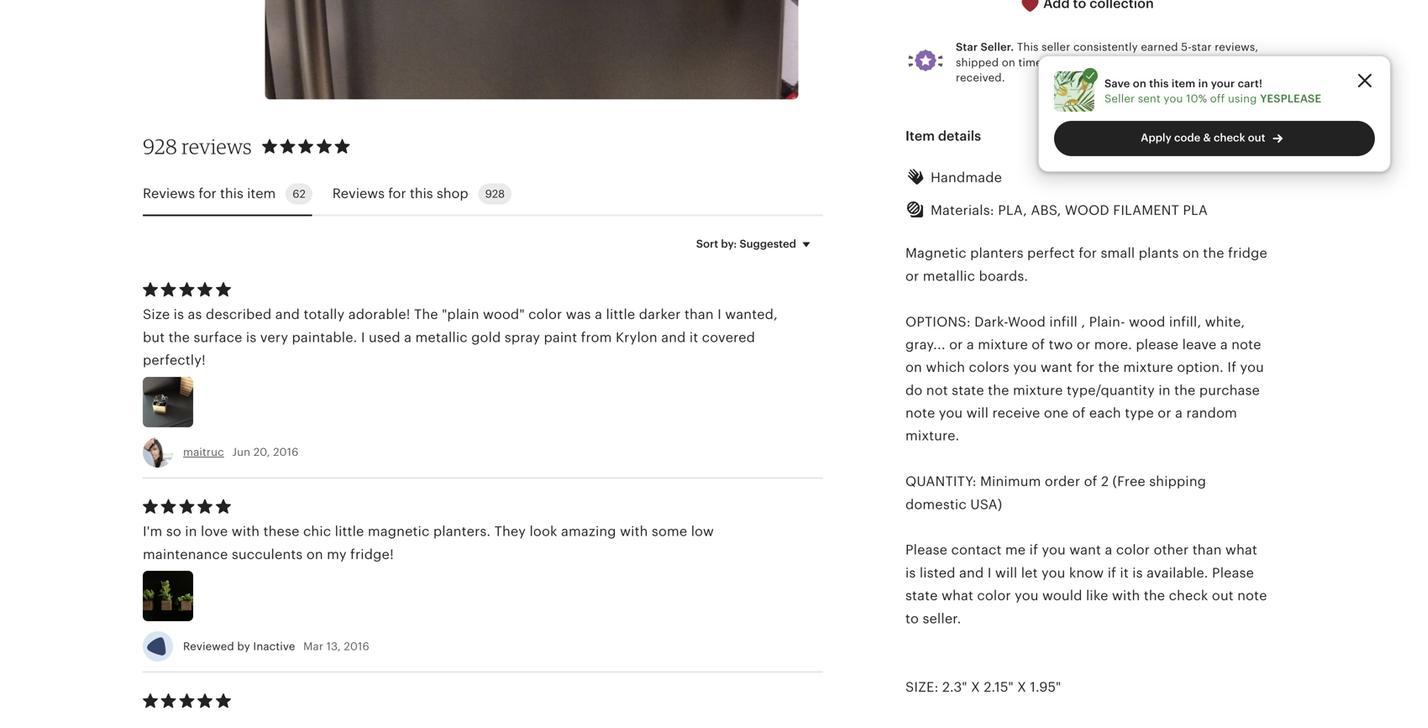 Task type: locate. For each thing, give the bounding box(es) containing it.
reviews for reviews for this item
[[143, 186, 195, 201]]

0 vertical spatial metallic
[[923, 269, 976, 284]]

0 vertical spatial color
[[529, 307, 563, 322]]

0 vertical spatial item
[[1172, 77, 1196, 90]]

reviews right 62 at the left top of the page
[[333, 186, 385, 201]]

view details of this review photo by maitruc image
[[143, 377, 193, 428]]

with
[[232, 524, 260, 540], [620, 524, 648, 540], [1113, 589, 1141, 604]]

the
[[1204, 246, 1225, 261], [169, 330, 190, 345], [1099, 360, 1120, 375], [988, 383, 1010, 398], [1175, 383, 1196, 398], [1144, 589, 1166, 604]]

0 horizontal spatial it
[[690, 330, 699, 345]]

item left 62 at the left top of the page
[[247, 186, 276, 201]]

to left seller.
[[906, 612, 919, 627]]

inactive
[[253, 641, 295, 653]]

quickly
[[1112, 56, 1150, 69]]

0 vertical spatial will
[[967, 406, 989, 421]]

1 vertical spatial color
[[1117, 543, 1151, 558]]

1 horizontal spatial state
[[952, 383, 985, 398]]

save
[[1105, 77, 1131, 90]]

do
[[906, 383, 923, 398]]

perfect
[[1028, 246, 1076, 261]]

0 horizontal spatial x
[[971, 680, 981, 695]]

than right other
[[1193, 543, 1222, 558]]

10%
[[1187, 92, 1208, 105]]

sent
[[1138, 92, 1161, 105]]

will left receive
[[967, 406, 989, 421]]

the inside magnetic planters perfect for small plants on the fridge or metallic boards.
[[1204, 246, 1225, 261]]

2 reviews from the left
[[333, 186, 385, 201]]

item up 10%
[[1172, 77, 1196, 90]]

mixture
[[978, 337, 1029, 352], [1124, 360, 1174, 375], [1013, 383, 1064, 398]]

quantity:
[[906, 474, 977, 490]]

boards.
[[979, 269, 1029, 284]]

0 vertical spatial to
[[1153, 56, 1164, 69]]

2.15"
[[984, 680, 1014, 695]]

covered
[[702, 330, 756, 345]]

quantity: minimum order of 2 (free shipping domestic usa)
[[906, 474, 1207, 512]]

2 horizontal spatial in
[[1199, 77, 1209, 90]]

i up covered
[[718, 307, 722, 322]]

x right 2.3"
[[971, 680, 981, 695]]

0 vertical spatial want
[[1041, 360, 1073, 375]]

1 vertical spatial want
[[1070, 543, 1102, 558]]

0 vertical spatial mixture
[[978, 337, 1029, 352]]

2 vertical spatial i
[[988, 566, 992, 581]]

than inside the size is as described and totally adorable! the "plain wood" color was a little darker than i wanted, but the surface is very paintable. i used a metallic gold spray paint from krylon and it covered perfectly!
[[685, 307, 714, 322]]

you down 'let'
[[1015, 589, 1039, 604]]

0 vertical spatial if
[[1030, 543, 1039, 558]]

1 horizontal spatial reviews
[[333, 186, 385, 201]]

62
[[293, 188, 306, 200]]

tab list containing reviews for this item
[[143, 173, 824, 216]]

paintable.
[[292, 330, 358, 345]]

replied
[[1072, 56, 1109, 69]]

magnetic planters perfect for small plants on the fridge or metallic boards.
[[906, 246, 1268, 284]]

it
[[690, 330, 699, 345], [1121, 566, 1129, 581]]

check right &
[[1214, 132, 1246, 144]]

please up the listed
[[906, 543, 948, 558]]

off
[[1211, 92, 1226, 105]]

and up very
[[275, 307, 300, 322]]

color
[[529, 307, 563, 322], [1117, 543, 1151, 558], [978, 589, 1012, 604]]

check down 'available.'
[[1169, 589, 1209, 604]]

fridge
[[1229, 246, 1268, 261]]

will inside options: dark-wood infill ,  plain- wood infill, white, gray... or a mixture of two or more. please leave a note on which colors you want for the mixture option.  if you do not state the mixture type/quantity in the purchase note you will receive one of each type or a random mixture.
[[967, 406, 989, 421]]

wood
[[1066, 203, 1110, 218]]

928 left reviews
[[143, 134, 177, 159]]

in up 10%
[[1199, 77, 1209, 90]]

0 horizontal spatial i
[[361, 330, 365, 345]]

wood
[[1130, 315, 1166, 330]]

1 vertical spatial to
[[906, 612, 919, 627]]

this for save on this item in your cart! seller sent you 10% off using yesplease
[[1150, 77, 1169, 90]]

i down contact
[[988, 566, 992, 581]]

mixture down please at the top right of the page
[[1124, 360, 1174, 375]]

available.
[[1147, 566, 1209, 581]]

1 horizontal spatial please
[[1213, 566, 1255, 581]]

for up type/quantity at the right
[[1077, 360, 1095, 375]]

0 vertical spatial note
[[1232, 337, 1262, 352]]

want down two
[[1041, 360, 1073, 375]]

please
[[1136, 337, 1179, 352]]

than
[[685, 307, 714, 322], [1193, 543, 1222, 558]]

know
[[1070, 566, 1104, 581]]

1 vertical spatial than
[[1193, 543, 1222, 558]]

this left shop
[[410, 186, 433, 201]]

on inside options: dark-wood infill ,  plain- wood infill, white, gray... or a mixture of two or more. please leave a note on which colors you want for the mixture option.  if you do not state the mixture type/quantity in the purchase note you will receive one of each type or a random mixture.
[[906, 360, 923, 375]]

colors
[[969, 360, 1010, 375]]

1 vertical spatial what
[[942, 589, 974, 604]]

or right the type
[[1158, 406, 1172, 421]]

spray
[[505, 330, 540, 345]]

maintenance
[[143, 547, 228, 562]]

by
[[237, 641, 250, 653]]

0 horizontal spatial item
[[247, 186, 276, 201]]

leave
[[1183, 337, 1217, 352]]

little up krylon
[[606, 307, 636, 322]]

a up like
[[1105, 543, 1113, 558]]

me
[[1006, 543, 1026, 558]]

1 horizontal spatial i
[[718, 307, 722, 322]]

0 horizontal spatial please
[[906, 543, 948, 558]]

of left 2
[[1085, 474, 1098, 490]]

i'm so in love with these chic little magnetic planters. they look amazing with some low maintenance succulents on my fridge!
[[143, 524, 714, 562]]

2 horizontal spatial with
[[1113, 589, 1141, 604]]

with left some
[[620, 524, 648, 540]]

0 horizontal spatial to
[[906, 612, 919, 627]]

this up sent
[[1150, 77, 1169, 90]]

1 vertical spatial check
[[1169, 589, 1209, 604]]

one
[[1044, 406, 1069, 421]]

it right 'know'
[[1121, 566, 1129, 581]]

1 vertical spatial state
[[906, 589, 938, 604]]

if right me
[[1030, 543, 1039, 558]]

a inside please contact me if you want a color other than what is listed and i will let you know if it is available. please state what color you would like with the check out note to seller.
[[1105, 543, 1113, 558]]

0 vertical spatial check
[[1214, 132, 1246, 144]]

is
[[174, 307, 184, 322], [246, 330, 257, 345], [906, 566, 916, 581], [1133, 566, 1144, 581]]

2 horizontal spatial this
[[1150, 77, 1169, 90]]

2 vertical spatial of
[[1085, 474, 1098, 490]]

1 horizontal spatial with
[[620, 524, 648, 540]]

0 vertical spatial 928
[[143, 134, 177, 159]]

using
[[1229, 92, 1258, 105]]

0 vertical spatial what
[[1226, 543, 1258, 558]]

1 horizontal spatial little
[[606, 307, 636, 322]]

0 horizontal spatial will
[[967, 406, 989, 421]]

love
[[201, 524, 228, 540]]

in inside options: dark-wood infill ,  plain- wood infill, white, gray... or a mixture of two or more. please leave a note on which colors you want for the mixture option.  if you do not state the mixture type/quantity in the purchase note you will receive one of each type or a random mixture.
[[1159, 383, 1171, 398]]

x
[[971, 680, 981, 695], [1018, 680, 1027, 695]]

0 horizontal spatial color
[[529, 307, 563, 322]]

1 vertical spatial item
[[247, 186, 276, 201]]

options:
[[906, 315, 971, 330]]

0 vertical spatial in
[[1199, 77, 1209, 90]]

with right the "love"
[[232, 524, 260, 540]]

the down 'available.'
[[1144, 589, 1166, 604]]

they
[[1245, 56, 1268, 69]]

to down earned in the top of the page
[[1153, 56, 1164, 69]]

2016 right the 13,
[[344, 641, 370, 653]]

look
[[530, 524, 558, 540]]

metallic down the at the left top of the page
[[416, 330, 468, 345]]

a right was
[[595, 307, 603, 322]]

0 horizontal spatial check
[[1169, 589, 1209, 604]]

will inside please contact me if you want a color other than what is listed and i will let you know if it is available. please state what color you would like with the check out note to seller.
[[996, 566, 1018, 581]]

option.
[[1178, 360, 1224, 375]]

is left as
[[174, 307, 184, 322]]

1 horizontal spatial if
[[1108, 566, 1117, 581]]

the inside the size is as described and totally adorable! the "plain wood" color was a little darker than i wanted, but the surface is very paintable. i used a metallic gold spray paint from krylon and it covered perfectly!
[[169, 330, 190, 345]]

1 vertical spatial i
[[361, 330, 365, 345]]

you left 10%
[[1164, 92, 1184, 105]]

size is as described and totally adorable! the "plain wood" color was a little darker than i wanted, but the surface is very paintable. i used a metallic gold spray paint from krylon and it covered perfectly!
[[143, 307, 778, 368]]

2 horizontal spatial color
[[1117, 543, 1151, 558]]

1 vertical spatial 928
[[485, 188, 505, 200]]

this down reviews
[[220, 186, 244, 201]]

and inside please contact me if you want a color other than what is listed and i will let you know if it is available. please state what color you would like with the check out note to seller.
[[960, 566, 984, 581]]

1 vertical spatial metallic
[[416, 330, 468, 345]]

0 horizontal spatial state
[[906, 589, 938, 604]]

1 horizontal spatial will
[[996, 566, 1018, 581]]

in down please at the top right of the page
[[1159, 383, 1171, 398]]

which
[[926, 360, 966, 375]]

the up perfectly!
[[169, 330, 190, 345]]

1 vertical spatial out
[[1213, 589, 1234, 604]]

tab list
[[143, 173, 824, 216]]

metallic inside magnetic planters perfect for small plants on the fridge or metallic boards.
[[923, 269, 976, 284]]

1 vertical spatial if
[[1108, 566, 1117, 581]]

for
[[199, 186, 217, 201], [388, 186, 406, 201], [1079, 246, 1098, 261], [1077, 360, 1095, 375]]

0 vertical spatial state
[[952, 383, 985, 398]]

1 horizontal spatial to
[[1153, 56, 1164, 69]]

reviews down '928 reviews'
[[143, 186, 195, 201]]

is left the listed
[[906, 566, 916, 581]]

0 horizontal spatial in
[[185, 524, 197, 540]]

this
[[1018, 41, 1039, 54]]

size:
[[906, 680, 939, 695]]

0 horizontal spatial reviews
[[143, 186, 195, 201]]

to
[[1153, 56, 1164, 69], [906, 612, 919, 627]]

what right other
[[1226, 543, 1258, 558]]

i'm
[[143, 524, 163, 540]]

1 horizontal spatial metallic
[[923, 269, 976, 284]]

for left shop
[[388, 186, 406, 201]]

reviews
[[182, 134, 252, 159]]

sort by: suggested button
[[684, 226, 829, 262]]

than inside please contact me if you want a color other than what is listed and i will let you know if it is available. please state what color you would like with the check out note to seller.
[[1193, 543, 1222, 558]]

received.
[[956, 72, 1006, 84]]

amazing
[[561, 524, 617, 540]]

1 vertical spatial little
[[335, 524, 364, 540]]

1 horizontal spatial what
[[1226, 543, 1258, 558]]

0 horizontal spatial out
[[1213, 589, 1234, 604]]

what up seller.
[[942, 589, 974, 604]]

mixture down dark-
[[978, 337, 1029, 352]]

0 horizontal spatial 928
[[143, 134, 177, 159]]

if right 'know'
[[1108, 566, 1117, 581]]

0 vertical spatial it
[[690, 330, 699, 345]]

time,
[[1019, 56, 1046, 69]]

with right like
[[1113, 589, 1141, 604]]

materials: pla, abs, wood filament pla
[[931, 203, 1208, 218]]

928 right shop
[[485, 188, 505, 200]]

this inside save on this item in your cart! seller sent you 10% off using yesplease
[[1150, 77, 1169, 90]]

on left my
[[307, 547, 323, 562]]

1 horizontal spatial it
[[1121, 566, 1129, 581]]

the inside please contact me if you want a color other than what is listed and i will let you know if it is available. please state what color you would like with the check out note to seller.
[[1144, 589, 1166, 604]]

is left 'available.'
[[1133, 566, 1144, 581]]

0 horizontal spatial 2016
[[273, 446, 299, 459]]

it left covered
[[690, 330, 699, 345]]

planters.
[[433, 524, 491, 540]]

details
[[939, 128, 982, 144]]

save on this item in your cart! seller sent you 10% off using yesplease
[[1105, 77, 1322, 105]]

they
[[495, 524, 526, 540]]

color down contact
[[978, 589, 1012, 604]]

reviews for reviews for this shop
[[333, 186, 385, 201]]

1 horizontal spatial this
[[410, 186, 433, 201]]

1 horizontal spatial x
[[1018, 680, 1027, 695]]

and down contact
[[960, 566, 984, 581]]

metallic down magnetic
[[923, 269, 976, 284]]

0 horizontal spatial little
[[335, 524, 364, 540]]

item for on
[[1172, 77, 1196, 90]]

you
[[1164, 92, 1184, 105], [1014, 360, 1038, 375], [1241, 360, 1265, 375], [939, 406, 963, 421], [1042, 543, 1066, 558], [1042, 566, 1066, 581], [1015, 589, 1039, 604]]

color up the paint
[[529, 307, 563, 322]]

0 horizontal spatial metallic
[[416, 330, 468, 345]]

1 horizontal spatial in
[[1159, 383, 1171, 398]]

x right 2.15"
[[1018, 680, 1027, 695]]

two
[[1049, 337, 1074, 352]]

1 horizontal spatial item
[[1172, 77, 1196, 90]]

0 horizontal spatial this
[[220, 186, 244, 201]]

2 horizontal spatial i
[[988, 566, 992, 581]]

as
[[188, 307, 202, 322]]

1 horizontal spatial than
[[1193, 543, 1222, 558]]

the left fridge
[[1204, 246, 1225, 261]]

you right 'let'
[[1042, 566, 1066, 581]]

darker
[[639, 307, 681, 322]]

will
[[967, 406, 989, 421], [996, 566, 1018, 581]]

state right "not"
[[952, 383, 985, 398]]

mixture up 'one'
[[1013, 383, 1064, 398]]

2 vertical spatial in
[[185, 524, 197, 540]]

by:
[[721, 238, 737, 250]]

of
[[1032, 337, 1046, 352], [1073, 406, 1086, 421], [1085, 474, 1098, 490]]

if
[[1228, 360, 1237, 375]]

you inside save on this item in your cart! seller sent you 10% off using yesplease
[[1164, 92, 1184, 105]]

2016 right 20, on the left
[[273, 446, 299, 459]]

on up sent
[[1133, 77, 1147, 90]]

a right used
[[404, 330, 412, 345]]

1 horizontal spatial color
[[978, 589, 1012, 604]]

0 horizontal spatial if
[[1030, 543, 1039, 558]]

1 vertical spatial 2016
[[344, 641, 370, 653]]

2 vertical spatial note
[[1238, 589, 1268, 604]]

reviews,
[[1215, 41, 1259, 54]]

0 vertical spatial little
[[606, 307, 636, 322]]

the down colors
[[988, 383, 1010, 398]]

will left 'let'
[[996, 566, 1018, 581]]

and down seller
[[1049, 56, 1069, 69]]

type
[[1125, 406, 1155, 421]]

2016
[[273, 446, 299, 459], [344, 641, 370, 653]]

wood
[[1008, 315, 1046, 330]]

please right 'available.'
[[1213, 566, 1255, 581]]

to inside please contact me if you want a color other than what is listed and i will let you know if it is available. please state what color you would like with the check out note to seller.
[[906, 612, 919, 627]]

you right if
[[1241, 360, 1265, 375]]

domestic
[[906, 497, 967, 512]]

2 vertical spatial mixture
[[1013, 383, 1064, 398]]

0 vertical spatial than
[[685, 307, 714, 322]]

1 vertical spatial mixture
[[1124, 360, 1174, 375]]

the up type/quantity at the right
[[1099, 360, 1120, 375]]

state inside please contact me if you want a color other than what is listed and i will let you know if it is available. please state what color you would like with the check out note to seller.
[[906, 589, 938, 604]]

0 horizontal spatial what
[[942, 589, 974, 604]]

is left very
[[246, 330, 257, 345]]

i left used
[[361, 330, 365, 345]]

for left "small" at the top of page
[[1079, 246, 1098, 261]]

than up covered
[[685, 307, 714, 322]]

apply code & check out link
[[1055, 121, 1376, 156]]

in right so
[[185, 524, 197, 540]]

1 vertical spatial will
[[996, 566, 1018, 581]]

you right me
[[1042, 543, 1066, 558]]

i inside please contact me if you want a color other than what is listed and i will let you know if it is available. please state what color you would like with the check out note to seller.
[[988, 566, 992, 581]]

or down magnetic
[[906, 269, 920, 284]]

state
[[952, 383, 985, 398], [906, 589, 938, 604]]

item inside save on this item in your cart! seller sent you 10% off using yesplease
[[1172, 77, 1196, 90]]

1 vertical spatial in
[[1159, 383, 1171, 398]]

on down 'seller.'
[[1002, 56, 1016, 69]]

order
[[1045, 474, 1081, 490]]

reviews for this shop
[[333, 186, 469, 201]]

surface
[[194, 330, 242, 345]]

1 horizontal spatial out
[[1249, 132, 1266, 144]]

928 for 928 reviews
[[143, 134, 177, 159]]

of left two
[[1032, 337, 1046, 352]]

1 horizontal spatial 928
[[485, 188, 505, 200]]

0 horizontal spatial than
[[685, 307, 714, 322]]

1 reviews from the left
[[143, 186, 195, 201]]

2 x from the left
[[1018, 680, 1027, 695]]

for inside magnetic planters perfect for small plants on the fridge or metallic boards.
[[1079, 246, 1098, 261]]

1 vertical spatial it
[[1121, 566, 1129, 581]]

on up do on the bottom right
[[906, 360, 923, 375]]

on inside this seller consistently earned 5-star reviews, shipped on time, and replied quickly to any messages they received.
[[1002, 56, 1016, 69]]

little up my
[[335, 524, 364, 540]]

state down the listed
[[906, 589, 938, 604]]

,
[[1082, 315, 1086, 330]]

want
[[1041, 360, 1073, 375], [1070, 543, 1102, 558]]

it inside please contact me if you want a color other than what is listed and i will let you know if it is available. please state what color you would like with the check out note to seller.
[[1121, 566, 1129, 581]]

want up 'know'
[[1070, 543, 1102, 558]]

1 horizontal spatial 2016
[[344, 641, 370, 653]]

of right 'one'
[[1073, 406, 1086, 421]]

on right plants on the top
[[1183, 246, 1200, 261]]

state inside options: dark-wood infill ,  plain- wood infill, white, gray... or a mixture of two or more. please leave a note on which colors you want for the mixture option.  if you do not state the mixture type/quantity in the purchase note you will receive one of each type or a random mixture.
[[952, 383, 985, 398]]

color inside the size is as described and totally adorable! the "plain wood" color was a little darker than i wanted, but the surface is very paintable. i used a metallic gold spray paint from krylon and it covered perfectly!
[[529, 307, 563, 322]]

color left other
[[1117, 543, 1151, 558]]



Task type: vqa. For each thing, say whether or not it's contained in the screenshot.
More associated with 14.35
no



Task type: describe. For each thing, give the bounding box(es) containing it.
minimum
[[981, 474, 1042, 490]]

little inside the i'm so in love with these chic little magnetic planters. they look amazing with some low maintenance succulents on my fridge!
[[335, 524, 364, 540]]

very
[[260, 330, 288, 345]]

0 vertical spatial 2016
[[273, 446, 299, 459]]

code
[[1175, 132, 1201, 144]]

1 vertical spatial of
[[1073, 406, 1086, 421]]

wood"
[[483, 307, 525, 322]]

or inside magnetic planters perfect for small plants on the fridge or metallic boards.
[[906, 269, 920, 284]]

you right colors
[[1014, 360, 1038, 375]]

with inside please contact me if you want a color other than what is listed and i will let you know if it is available. please state what color you would like with the check out note to seller.
[[1113, 589, 1141, 604]]

seller.
[[981, 41, 1015, 54]]

this seller consistently earned 5-star reviews, shipped on time, and replied quickly to any messages they received.
[[956, 41, 1268, 84]]

&
[[1204, 132, 1212, 144]]

in inside save on this item in your cart! seller sent you 10% off using yesplease
[[1199, 77, 1209, 90]]

1 vertical spatial please
[[1213, 566, 1255, 581]]

note inside please contact me if you want a color other than what is listed and i will let you know if it is available. please state what color you would like with the check out note to seller.
[[1238, 589, 1268, 604]]

0 vertical spatial of
[[1032, 337, 1046, 352]]

this for reviews for this shop
[[410, 186, 433, 201]]

wanted,
[[726, 307, 778, 322]]

the
[[414, 307, 438, 322]]

from
[[581, 330, 612, 345]]

cart!
[[1238, 77, 1263, 90]]

check inside please contact me if you want a color other than what is listed and i will let you know if it is available. please state what color you would like with the check out note to seller.
[[1169, 589, 1209, 604]]

yesplease
[[1261, 92, 1322, 105]]

shipping
[[1150, 474, 1207, 490]]

receive
[[993, 406, 1041, 421]]

random
[[1187, 406, 1238, 421]]

earned
[[1141, 41, 1179, 54]]

and inside this seller consistently earned 5-star reviews, shipped on time, and replied quickly to any messages they received.
[[1049, 56, 1069, 69]]

so
[[166, 524, 181, 540]]

1 horizontal spatial check
[[1214, 132, 1246, 144]]

apply code & check out
[[1141, 132, 1266, 144]]

maitruc
[[183, 446, 224, 459]]

and down darker on the left top
[[662, 330, 686, 345]]

dark-
[[975, 315, 1008, 330]]

please contact me if you want a color other than what is listed and i will let you know if it is available. please state what color you would like with the check out note to seller.
[[906, 543, 1268, 627]]

a down the white,
[[1221, 337, 1228, 352]]

sort
[[696, 238, 719, 250]]

20,
[[254, 446, 270, 459]]

to inside this seller consistently earned 5-star reviews, shipped on time, and replied quickly to any messages they received.
[[1153, 56, 1164, 69]]

the down the option.
[[1175, 383, 1196, 398]]

infill,
[[1170, 315, 1202, 330]]

metallic inside the size is as described and totally adorable! the "plain wood" color was a little darker than i wanted, but the surface is very paintable. i used a metallic gold spray paint from krylon and it covered perfectly!
[[416, 330, 468, 345]]

but
[[143, 330, 165, 345]]

a left random on the right bottom of page
[[1176, 406, 1183, 421]]

type/quantity
[[1067, 383, 1155, 398]]

0 horizontal spatial with
[[232, 524, 260, 540]]

item
[[906, 128, 935, 144]]

usa)
[[971, 497, 1003, 512]]

pla,
[[999, 203, 1028, 218]]

gray...
[[906, 337, 946, 352]]

sort by: suggested
[[696, 238, 797, 250]]

some
[[652, 524, 688, 540]]

white,
[[1206, 315, 1246, 330]]

consistently
[[1074, 41, 1138, 54]]

planters
[[971, 246, 1024, 261]]

1 vertical spatial note
[[906, 406, 936, 421]]

contact
[[952, 543, 1002, 558]]

more.
[[1095, 337, 1133, 352]]

5-
[[1182, 41, 1192, 54]]

on inside save on this item in your cart! seller sent you 10% off using yesplease
[[1133, 77, 1147, 90]]

adorable!
[[349, 307, 411, 322]]

reviews for this item
[[143, 186, 276, 201]]

want inside please contact me if you want a color other than what is listed and i will let you know if it is available. please state what color you would like with the check out note to seller.
[[1070, 543, 1102, 558]]

for inside options: dark-wood infill ,  plain- wood infill, white, gray... or a mixture of two or more. please leave a note on which colors you want for the mixture option.  if you do not state the mixture type/quantity in the purchase note you will receive one of each type or a random mixture.
[[1077, 360, 1095, 375]]

krylon
[[616, 330, 658, 345]]

each
[[1090, 406, 1122, 421]]

out inside please contact me if you want a color other than what is listed and i will let you know if it is available. please state what color you would like with the check out note to seller.
[[1213, 589, 1234, 604]]

0 vertical spatial please
[[906, 543, 948, 558]]

in inside the i'm so in love with these chic little magnetic planters. they look amazing with some low maintenance succulents on my fridge!
[[185, 524, 197, 540]]

small
[[1101, 246, 1136, 261]]

or right two
[[1077, 337, 1091, 352]]

paint
[[544, 330, 578, 345]]

filament
[[1114, 203, 1180, 218]]

2 vertical spatial color
[[978, 589, 1012, 604]]

messages
[[1189, 56, 1242, 69]]

2.3"
[[943, 680, 968, 695]]

on inside the i'm so in love with these chic little magnetic planters. they look amazing with some low maintenance succulents on my fridge!
[[307, 547, 323, 562]]

totally
[[304, 307, 345, 322]]

gold
[[472, 330, 501, 345]]

0 vertical spatial i
[[718, 307, 722, 322]]

or up which
[[950, 337, 963, 352]]

options: dark-wood infill ,  plain- wood infill, white, gray... or a mixture of two or more. please leave a note on which colors you want for the mixture option.  if you do not state the mixture type/quantity in the purchase note you will receive one of each type or a random mixture.
[[906, 315, 1265, 444]]

little inside the size is as described and totally adorable! the "plain wood" color was a little darker than i wanted, but the surface is very paintable. i used a metallic gold spray paint from krylon and it covered perfectly!
[[606, 307, 636, 322]]

mar
[[303, 641, 324, 653]]

let
[[1022, 566, 1038, 581]]

these
[[264, 524, 300, 540]]

your
[[1212, 77, 1236, 90]]

of inside quantity: minimum order of 2 (free shipping domestic usa)
[[1085, 474, 1098, 490]]

this for reviews for this item
[[220, 186, 244, 201]]

star seller.
[[956, 41, 1015, 54]]

seller
[[1105, 92, 1135, 105]]

jun
[[232, 446, 251, 459]]

it inside the size is as described and totally adorable! the "plain wood" color was a little darker than i wanted, but the surface is very paintable. i used a metallic gold spray paint from krylon and it covered perfectly!
[[690, 330, 699, 345]]

magnetic
[[368, 524, 430, 540]]

for down reviews
[[199, 186, 217, 201]]

on inside magnetic planters perfect for small plants on the fridge or metallic boards.
[[1183, 246, 1200, 261]]

item for for
[[247, 186, 276, 201]]

like
[[1087, 589, 1109, 604]]

0 vertical spatial out
[[1249, 132, 1266, 144]]

would
[[1043, 589, 1083, 604]]

perfectly!
[[143, 353, 206, 368]]

star
[[1192, 41, 1212, 54]]

want inside options: dark-wood infill ,  plain- wood infill, white, gray... or a mixture of two or more. please leave a note on which colors you want for the mixture option.  if you do not state the mixture type/quantity in the purchase note you will receive one of each type or a random mixture.
[[1041, 360, 1073, 375]]

maitruc jun 20, 2016
[[183, 446, 299, 459]]

928 for 928
[[485, 188, 505, 200]]

shop
[[437, 186, 469, 201]]

1 x from the left
[[971, 680, 981, 695]]

928 reviews
[[143, 134, 252, 159]]

13,
[[327, 641, 341, 653]]

not
[[927, 383, 949, 398]]

a up colors
[[967, 337, 975, 352]]

you down "not"
[[939, 406, 963, 421]]

"plain
[[442, 307, 480, 322]]

(free
[[1113, 474, 1146, 490]]

fridge!
[[350, 547, 394, 562]]

listed
[[920, 566, 956, 581]]

maitruc link
[[183, 446, 224, 459]]

materials:
[[931, 203, 995, 218]]

purchase
[[1200, 383, 1261, 398]]

view details of this review photo by larissa marie image
[[143, 571, 193, 622]]



